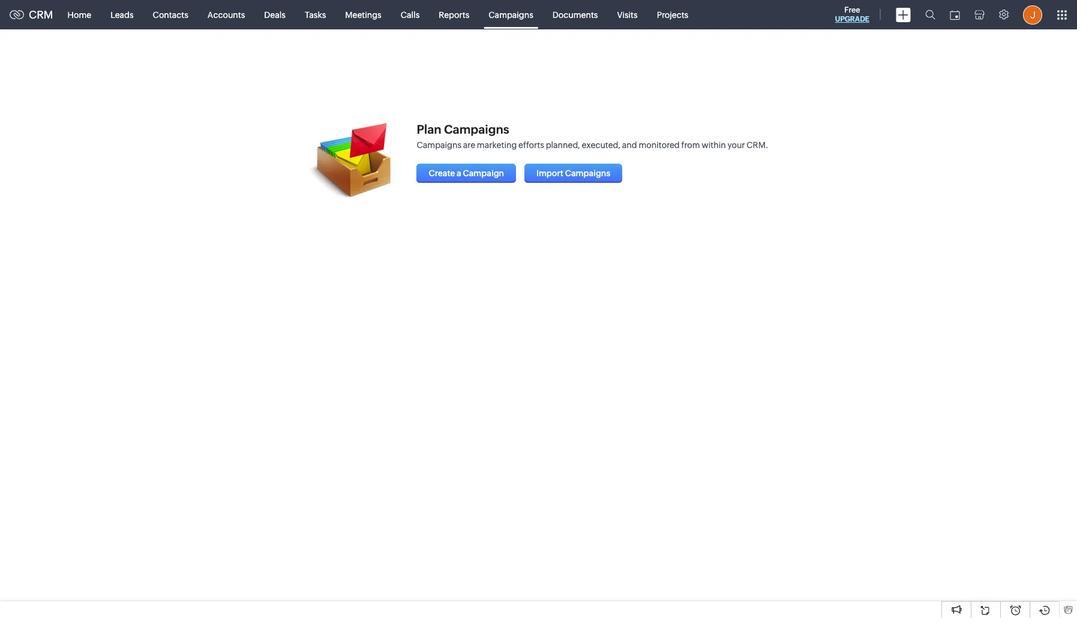 Task type: vqa. For each thing, say whether or not it's contained in the screenshot.
"MEETINGS"
yes



Task type: locate. For each thing, give the bounding box(es) containing it.
free
[[845, 5, 861, 14]]

from
[[682, 140, 700, 150]]

visits link
[[608, 0, 648, 29]]

executed,
[[582, 140, 621, 150]]

a
[[457, 169, 462, 178]]

planned,
[[546, 140, 580, 150]]

within
[[702, 140, 726, 150]]

marketing
[[477, 140, 517, 150]]

crm link
[[10, 8, 53, 21]]

accounts
[[208, 10, 245, 20]]

create a campaign
[[429, 169, 504, 178]]

accounts link
[[198, 0, 255, 29]]

campaign
[[463, 169, 504, 178]]

meetings
[[345, 10, 382, 20]]

reports
[[439, 10, 470, 20]]

campaigns
[[489, 10, 534, 20], [444, 122, 509, 136], [417, 140, 462, 150], [565, 169, 611, 178]]

free upgrade
[[836, 5, 870, 23]]

create
[[429, 169, 455, 178]]

campaigns inside import campaigns button
[[565, 169, 611, 178]]

crm
[[29, 8, 53, 21]]

campaigns inside campaigns link
[[489, 10, 534, 20]]

campaigns right reports at the left of the page
[[489, 10, 534, 20]]

campaigns up are
[[444, 122, 509, 136]]

meetings link
[[336, 0, 391, 29]]

projects
[[657, 10, 689, 20]]

documents link
[[543, 0, 608, 29]]

profile element
[[1016, 0, 1050, 29]]

contacts link
[[143, 0, 198, 29]]

leads
[[111, 10, 134, 20]]

plan
[[417, 122, 442, 136]]

campaigns down executed,
[[565, 169, 611, 178]]

reports link
[[429, 0, 479, 29]]

calls
[[401, 10, 420, 20]]

efforts
[[519, 140, 544, 150]]

home
[[68, 10, 91, 20]]



Task type: describe. For each thing, give the bounding box(es) containing it.
create menu image
[[896, 8, 911, 22]]

crm.
[[747, 140, 769, 150]]

documents
[[553, 10, 598, 20]]

calls link
[[391, 0, 429, 29]]

your
[[728, 140, 745, 150]]

home link
[[58, 0, 101, 29]]

campaigns down 'plan'
[[417, 140, 462, 150]]

search element
[[919, 0, 943, 29]]

import campaigns button
[[525, 164, 623, 183]]

profile image
[[1024, 5, 1043, 24]]

deals link
[[255, 0, 295, 29]]

are
[[463, 140, 476, 150]]

calendar image
[[950, 10, 961, 20]]

import
[[537, 169, 564, 178]]

contacts
[[153, 10, 188, 20]]

create menu element
[[889, 0, 919, 29]]

create a campaign button
[[417, 164, 516, 183]]

monitored
[[639, 140, 680, 150]]

deals
[[264, 10, 286, 20]]

leads link
[[101, 0, 143, 29]]

tasks
[[305, 10, 326, 20]]

import campaigns
[[537, 169, 611, 178]]

and
[[622, 140, 637, 150]]

projects link
[[648, 0, 698, 29]]

visits
[[617, 10, 638, 20]]

tasks link
[[295, 0, 336, 29]]

upgrade
[[836, 15, 870, 23]]

plan campaigns campaigns are marketing efforts planned, executed, and monitored from within your crm.
[[417, 122, 769, 150]]

search image
[[926, 10, 936, 20]]

campaigns link
[[479, 0, 543, 29]]



